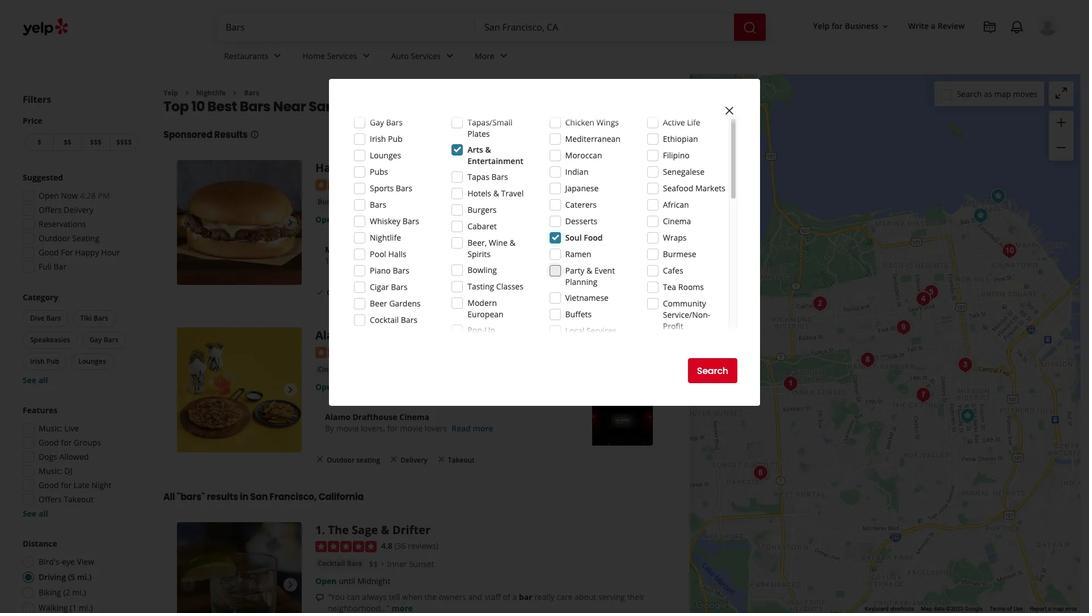 Task type: vqa. For each thing, say whether or not it's contained in the screenshot.
See all
yes



Task type: locate. For each thing, give the bounding box(es) containing it.
a right report
[[1049, 606, 1052, 612]]

$$ up the midnight at bottom left
[[369, 559, 378, 570]]

until
[[339, 214, 356, 225], [339, 576, 356, 587]]

24 chevron down v2 image right more
[[497, 49, 511, 63]]

next image for open until midnight
[[284, 578, 297, 592]]

0 horizontal spatial map
[[995, 88, 1012, 99]]

for inside button
[[832, 21, 843, 31]]

about
[[575, 592, 597, 603]]

0 vertical spatial cocktail
[[439, 197, 467, 207]]

0 vertical spatial all
[[39, 375, 48, 385]]

bar
[[54, 261, 66, 272]]

of right staff
[[503, 592, 511, 603]]

hard rock cafe image
[[177, 160, 302, 285], [987, 185, 1010, 207]]

1 good from the top
[[39, 247, 59, 258]]

burgers inside button
[[318, 197, 344, 207]]

pm right 10:00
[[380, 214, 392, 225]]

1 vertical spatial california
[[319, 490, 364, 504]]

24 chevron down v2 image inside restaurants link
[[271, 49, 285, 63]]

1 offers from the top
[[39, 204, 62, 215]]

2.8
[[381, 178, 393, 189]]

1 vertical spatial alamo
[[325, 411, 351, 422]]

map for moves
[[995, 88, 1012, 99]]

open inside group
[[39, 190, 59, 201]]

option group containing distance
[[19, 538, 141, 613]]

& inside arts & entertainment
[[486, 144, 492, 155]]

1 vertical spatial until
[[339, 576, 356, 587]]

more inside alamo drafthouse cinema by movie lovers, for movie lovers read more
[[473, 423, 494, 433]]

restaurants
[[224, 50, 269, 61], [468, 336, 512, 347]]

wings
[[597, 117, 619, 128]]

1 see from the top
[[23, 375, 36, 385]]

2 horizontal spatial 24 chevron down v2 image
[[497, 49, 511, 63]]

irish pub button
[[23, 353, 67, 370]]

& right the wine
[[510, 237, 516, 248]]

0 horizontal spatial irish
[[30, 356, 45, 366]]

2 24 chevron down v2 image from the left
[[360, 49, 373, 63]]

0 vertical spatial next image
[[284, 216, 297, 230]]

1 slideshow element from the top
[[177, 160, 302, 285]]

1 outdoor seating from the top
[[327, 288, 380, 297]]

24 chevron down v2 image
[[443, 49, 457, 63]]

outdoor down our
[[327, 288, 355, 297]]

yelp for yelp for business
[[814, 21, 830, 31]]

& up planning
[[587, 265, 593, 276]]

2 seating from the top
[[357, 455, 380, 465]]

lounges
[[370, 150, 401, 161], [78, 356, 106, 366]]

open for open until 10:00 pm
[[316, 214, 337, 225]]

1 vertical spatial delivery
[[401, 288, 428, 297]]

party & event planning
[[566, 265, 615, 287]]

tiki
[[80, 313, 92, 323]]

services for auto services
[[411, 50, 441, 61]]

previous image for alamo drafthouse cinema new mission
[[182, 383, 195, 397]]

pm inside group
[[98, 190, 110, 201]]

1 16 checkmark v2 image from the left
[[316, 288, 325, 297]]

0 vertical spatial delivery
[[64, 204, 94, 215]]

24 chevron down v2 image
[[271, 49, 285, 63], [360, 49, 373, 63], [497, 49, 511, 63]]

google image
[[693, 598, 731, 613]]

drafthouse down beer
[[355, 328, 419, 343]]

2 see from the top
[[23, 508, 36, 519]]

map for error
[[1053, 606, 1065, 612]]

0 horizontal spatial gay
[[89, 335, 102, 345]]

seating for rock
[[357, 288, 380, 297]]

lost and found image
[[750, 461, 772, 484]]

gay inside button
[[89, 335, 102, 345]]

1 horizontal spatial gay
[[370, 117, 384, 128]]

dj
[[64, 465, 72, 476]]

.
[[322, 522, 325, 538]]

biking
[[39, 587, 61, 598]]

16 speech v2 image
[[316, 593, 325, 602]]

alamo inside alamo drafthouse cinema by movie lovers, for movie lovers read more
[[325, 411, 351, 422]]

1 next image from the top
[[284, 216, 297, 230]]

cocktail bars for cocktail bars button for bottommost the cocktail bars link
[[318, 559, 362, 568]]

0 vertical spatial outdoor
[[39, 233, 70, 244]]

full bar
[[39, 261, 66, 272]]

good up dogs
[[39, 437, 59, 448]]

mini bar sf image
[[893, 316, 915, 339]]

pm right "4:28"
[[98, 190, 110, 201]]

1 vertical spatial reviews)
[[408, 540, 439, 551]]

services
[[327, 50, 357, 61], [411, 50, 441, 61], [587, 325, 617, 336]]

2 outdoor seating from the top
[[327, 455, 380, 465]]

good down music: dj
[[39, 480, 59, 490]]

view
[[77, 556, 94, 567]]

0 horizontal spatial services
[[327, 50, 357, 61]]

1 horizontal spatial search
[[958, 88, 983, 99]]

2 see all button from the top
[[23, 508, 48, 519]]

reviews) right the (1.1k
[[415, 178, 445, 189]]

distance
[[23, 538, 57, 549]]

inner
[[388, 559, 407, 570]]

2 offers from the top
[[39, 494, 62, 505]]

terms
[[990, 606, 1006, 612]]

dogs
[[39, 451, 57, 462]]

open until midnight
[[316, 576, 391, 587]]

burgers down 2.8 star rating "image"
[[318, 197, 344, 207]]

& for party
[[587, 265, 593, 276]]

& for arts
[[486, 144, 492, 155]]

1 horizontal spatial pub
[[388, 133, 403, 144]]

1 vertical spatial see all
[[23, 508, 48, 519]]

see all for features
[[23, 508, 48, 519]]

next image
[[284, 216, 297, 230], [284, 578, 297, 592]]

$$$
[[90, 137, 102, 147]]

cocktail bars button for topmost the cocktail bars link
[[437, 196, 486, 208]]

yelp inside 'yelp for business' button
[[814, 21, 830, 31]]

2 good from the top
[[39, 437, 59, 448]]

16 info v2 image
[[250, 130, 259, 139]]

irish
[[370, 133, 386, 144], [30, 356, 45, 366]]

movie left 'lovers'
[[400, 423, 423, 433]]

1 seating from the top
[[357, 288, 380, 297]]

pubs
[[370, 166, 388, 177]]

cocktail down 4.8 star rating image
[[318, 559, 345, 568]]

0 vertical spatial yelp
[[814, 21, 830, 31]]

seating down lovers,
[[357, 455, 380, 465]]

seating up beer
[[357, 288, 380, 297]]

16 chevron right v2 image
[[231, 88, 240, 98]]

cocktail down beer
[[370, 314, 399, 325]]

2 16 close v2 image from the left
[[390, 455, 399, 464]]

cocktail bars button down tapas
[[437, 196, 486, 208]]

drifter
[[393, 522, 431, 538]]

california up plates
[[410, 97, 478, 116]]

good up full
[[39, 247, 59, 258]]

irish pub up cafe
[[370, 133, 403, 144]]

reviews) up sunset on the left of page
[[408, 540, 439, 551]]

cocktail bars down beer gardens
[[370, 314, 418, 325]]

see all up 'distance'
[[23, 508, 48, 519]]

more down beer,
[[461, 255, 481, 266]]

piano
[[370, 265, 391, 276]]

lounges up the pubs
[[370, 150, 401, 161]]

previous image
[[182, 216, 195, 230], [182, 383, 195, 397], [182, 578, 195, 592]]

california up the
[[319, 490, 364, 504]]

the sage & drifter image
[[780, 372, 802, 395]]

drafthouse inside alamo drafthouse cinema by movie lovers, for movie lovers read more
[[353, 411, 398, 422]]

see all button down irish pub button
[[23, 375, 48, 385]]

2 slideshow element from the top
[[177, 328, 302, 453]]

write a review link
[[904, 16, 970, 37]]

read inside magic kicks off here try our new kids menu today! read more
[[440, 255, 459, 266]]

0 horizontal spatial lounges
[[78, 356, 106, 366]]

None search field
[[217, 14, 769, 41]]

ramen
[[566, 249, 592, 259]]

notifications image
[[1011, 20, 1025, 34]]

yelp
[[814, 21, 830, 31], [163, 88, 178, 98]]

24 chevron down v2 image left the home
[[271, 49, 285, 63]]

delivery for hard
[[401, 288, 428, 297]]

music: down "features"
[[39, 423, 62, 434]]

2.8 (1.1k reviews)
[[381, 178, 445, 189]]

alamo drafthouse cinema by movie lovers, for movie lovers read more
[[325, 411, 494, 433]]

3 previous image from the top
[[182, 578, 195, 592]]

1 vertical spatial pub
[[46, 356, 59, 366]]

search inside the search button
[[697, 364, 729, 377]]

caterers
[[566, 199, 597, 210]]

3 16 close v2 image from the left
[[437, 455, 446, 464]]

a for report
[[1049, 606, 1052, 612]]

outdoor for hard
[[327, 288, 355, 297]]

burgers up cabaret
[[468, 204, 497, 215]]

& for hotels
[[494, 188, 499, 199]]

driving (5 mi.)
[[39, 572, 92, 582]]

2 see all from the top
[[23, 508, 48, 519]]

3 24 chevron down v2 image from the left
[[497, 49, 511, 63]]

nightlife right 16 chevron right v2 image at the left top of the page
[[196, 88, 226, 98]]

for right lovers,
[[387, 423, 398, 433]]

pub down speakeasies button
[[46, 356, 59, 366]]

tasting classes
[[468, 281, 524, 292]]

auto services
[[391, 50, 441, 61]]

1 horizontal spatial $$
[[369, 559, 378, 570]]

1 16 close v2 image from the left
[[316, 455, 325, 464]]

really
[[535, 592, 555, 603]]

2 vertical spatial slideshow element
[[177, 522, 302, 613]]

yelp for business button
[[809, 16, 895, 37]]

a for write
[[932, 21, 936, 31]]

0 horizontal spatial burgers
[[318, 197, 344, 207]]

0 vertical spatial gay
[[370, 117, 384, 128]]

yelp for business
[[814, 21, 879, 31]]

24 chevron down v2 image for more
[[497, 49, 511, 63]]

outdoor seating down lovers,
[[327, 455, 380, 465]]

1 horizontal spatial gay bars
[[370, 117, 403, 128]]

good for good for happy hour
[[39, 247, 59, 258]]

& right arts
[[486, 144, 492, 155]]

group containing suggested
[[19, 172, 141, 276]]

1 vertical spatial cocktail bars
[[370, 314, 418, 325]]

1 vertical spatial read
[[452, 423, 471, 433]]

the social study image
[[912, 288, 935, 310]]

0 horizontal spatial 16 checkmark v2 image
[[316, 288, 325, 297]]

& left travel
[[494, 188, 499, 199]]

open for open until midnight
[[316, 576, 337, 587]]

1 vertical spatial slideshow element
[[177, 328, 302, 453]]

american (traditional) button
[[351, 196, 432, 208]]

delivery for alamo
[[401, 455, 428, 465]]

16 close v2 image for takeout
[[437, 455, 446, 464]]

restaurants inside 'business categories' element
[[224, 50, 269, 61]]

all down irish pub button
[[39, 375, 48, 385]]

close image
[[723, 104, 737, 117]]

alamo drafthouse cinema new mission
[[316, 328, 540, 343]]

group containing features
[[19, 405, 141, 519]]

lion's den bar and lounge image
[[999, 239, 1021, 262]]

slideshow element for hard
[[177, 160, 302, 285]]

whiskey
[[370, 216, 401, 226]]

1 horizontal spatial map
[[1053, 606, 1065, 612]]

lounges down gay bars button
[[78, 356, 106, 366]]

2 vertical spatial previous image
[[182, 578, 195, 592]]

1 horizontal spatial a
[[932, 21, 936, 31]]

cocktail bars link
[[437, 196, 486, 208], [316, 558, 365, 570]]

1 vertical spatial map
[[1053, 606, 1065, 612]]

try
[[325, 255, 337, 266]]

2 vertical spatial cocktail bars
[[318, 559, 362, 568]]

0 horizontal spatial of
[[503, 592, 511, 603]]

services right local
[[587, 325, 617, 336]]

1 horizontal spatial nightlife
[[370, 232, 401, 243]]

their
[[628, 592, 645, 603]]

american (traditional)
[[353, 197, 430, 207]]

0 vertical spatial takeout
[[448, 288, 475, 297]]

for
[[832, 21, 843, 31], [387, 423, 398, 433], [61, 437, 72, 448], [61, 480, 72, 490]]

pub up cafe
[[388, 133, 403, 144]]

a left bar
[[513, 592, 517, 603]]

lounges inside button
[[78, 356, 106, 366]]

alamo up 3.5 star rating image
[[316, 328, 352, 343]]

services left 24 chevron down v2 icon at the left of page
[[411, 50, 441, 61]]

irish up cafe
[[370, 133, 386, 144]]

all
[[163, 490, 175, 504]]

see all
[[23, 375, 48, 385], [23, 508, 48, 519]]

16 close v2 image
[[316, 455, 325, 464], [390, 455, 399, 464], [437, 455, 446, 464]]

group
[[1050, 111, 1075, 161], [19, 172, 141, 276], [20, 292, 141, 386], [19, 405, 141, 519]]

1 horizontal spatial 16 close v2 image
[[390, 455, 399, 464]]

lovers,
[[361, 423, 385, 433]]

pop-
[[468, 325, 485, 335]]

outdoor seating up beer
[[327, 288, 380, 297]]

16 checkmark v2 image
[[316, 288, 325, 297], [390, 288, 399, 297]]

alamo up by
[[325, 411, 351, 422]]

life
[[688, 117, 701, 128]]

service/non-
[[663, 309, 711, 320]]

2 previous image from the top
[[182, 383, 195, 397]]

more link
[[466, 41, 520, 74]]

1 horizontal spatial san
[[309, 97, 335, 116]]

seating for drafthouse
[[357, 455, 380, 465]]

0 vertical spatial previous image
[[182, 216, 195, 230]]

gay bars up cafe
[[370, 117, 403, 128]]

0 horizontal spatial yelp
[[163, 88, 178, 98]]

1 vertical spatial more
[[473, 423, 494, 433]]

outdoor seating for drafthouse
[[327, 455, 380, 465]]

bars inside button
[[104, 335, 119, 345]]

1 previous image from the top
[[182, 216, 195, 230]]

a right write
[[932, 21, 936, 31]]

2 vertical spatial a
[[1049, 606, 1052, 612]]

cocktail bars inside search dialog
[[370, 314, 418, 325]]

16 checkmark v2 image for outdoor seating
[[316, 288, 325, 297]]

review
[[938, 21, 966, 31]]

read right 'lovers'
[[452, 423, 471, 433]]

map region
[[636, 1, 1090, 613]]

2 horizontal spatial 16 close v2 image
[[437, 455, 446, 464]]

cocktail inside search dialog
[[370, 314, 399, 325]]

use
[[1014, 606, 1024, 612]]

1 horizontal spatial burgers
[[468, 204, 497, 215]]

0 vertical spatial cocktail bars
[[439, 197, 484, 207]]

2 16 checkmark v2 image from the left
[[390, 288, 399, 297]]

the sage & drifter image
[[177, 522, 302, 613]]

results
[[207, 490, 238, 504]]

sponsored results
[[163, 129, 248, 142]]

1 see all button from the top
[[23, 375, 48, 385]]

1 until from the top
[[339, 214, 356, 225]]

magic kicks off here try our new kids menu today! read more
[[325, 244, 481, 266]]

1 vertical spatial pm
[[380, 214, 392, 225]]

yelp left business
[[814, 21, 830, 31]]

for up offers takeout
[[61, 480, 72, 490]]

1 vertical spatial all
[[39, 508, 48, 519]]

rock
[[346, 160, 374, 176]]

0 vertical spatial francisco,
[[338, 97, 408, 116]]

until for until midnight
[[339, 576, 356, 587]]

1 vertical spatial gay bars
[[89, 335, 119, 345]]

2 until from the top
[[339, 576, 356, 587]]

1 horizontal spatial 24 chevron down v2 image
[[360, 49, 373, 63]]

$$$ button
[[81, 133, 110, 151]]

for for groups
[[61, 437, 72, 448]]

2 horizontal spatial cocktail bars
[[439, 197, 484, 207]]

cocktail bars button for bottommost the cocktail bars link
[[316, 558, 365, 570]]

for up dogs allowed on the left bottom of page
[[61, 437, 72, 448]]

cocktail left hotels
[[439, 197, 467, 207]]

open down cinema "button"
[[316, 381, 337, 392]]

1 vertical spatial seating
[[357, 455, 380, 465]]

plates
[[468, 128, 490, 139]]

all down offers takeout
[[39, 508, 48, 519]]

active life
[[663, 117, 701, 128]]

san right in in the bottom of the page
[[250, 490, 268, 504]]

services right the home
[[327, 50, 357, 61]]

until up can
[[339, 576, 356, 587]]

1 movie from the left
[[336, 423, 359, 433]]

0 vertical spatial drafthouse
[[355, 328, 419, 343]]

mi.) right (2
[[72, 587, 86, 598]]

delivery down open now 4:28 pm
[[64, 204, 94, 215]]

alamo for alamo drafthouse cinema by movie lovers, for movie lovers read more
[[325, 411, 351, 422]]

cinema down 3.5 star rating image
[[318, 364, 344, 374]]

0 horizontal spatial 24 chevron down v2 image
[[271, 49, 285, 63]]

good for late night
[[39, 480, 112, 490]]

event
[[595, 265, 615, 276]]

map right as
[[995, 88, 1012, 99]]

for left business
[[832, 21, 843, 31]]

hard rock cafe link
[[316, 160, 402, 176]]

0 vertical spatial cocktail bars button
[[437, 196, 486, 208]]

alamo for alamo drafthouse cinema new mission
[[316, 328, 352, 343]]

irish down speakeasies button
[[30, 356, 45, 366]]

2 vertical spatial cocktail
[[318, 559, 345, 568]]

of left use
[[1008, 606, 1013, 612]]

cinema inside search dialog
[[663, 216, 692, 226]]

1 horizontal spatial services
[[411, 50, 441, 61]]

1 music: from the top
[[39, 423, 62, 434]]

0 vertical spatial slideshow element
[[177, 160, 302, 285]]

offers for offers delivery
[[39, 204, 62, 215]]

0 vertical spatial see all
[[23, 375, 48, 385]]

community service/non- profit
[[663, 298, 711, 332]]

0 vertical spatial reviews)
[[415, 178, 445, 189]]

read right 'today!'
[[440, 255, 459, 266]]

0 horizontal spatial cocktail
[[318, 559, 345, 568]]

offers up "reservations"
[[39, 204, 62, 215]]

1 vertical spatial san
[[250, 490, 268, 504]]

0 horizontal spatial cocktail bars
[[318, 559, 362, 568]]

1 24 chevron down v2 image from the left
[[271, 49, 285, 63]]

1 horizontal spatial lounges
[[370, 150, 401, 161]]

1 horizontal spatial cocktail
[[370, 314, 399, 325]]

1 all from the top
[[39, 375, 48, 385]]

1 vertical spatial drafthouse
[[353, 411, 398, 422]]

1 horizontal spatial cocktail bars button
[[437, 196, 486, 208]]

2 next image from the top
[[284, 578, 297, 592]]

more right 'lovers'
[[473, 423, 494, 433]]

1 vertical spatial francisco,
[[270, 490, 317, 504]]

see down irish pub button
[[23, 375, 36, 385]]

0 vertical spatial pm
[[98, 190, 110, 201]]

music: down dogs
[[39, 465, 62, 476]]

see all button for features
[[23, 508, 48, 519]]

drafthouse up lovers,
[[353, 411, 398, 422]]

delivery up gardens
[[401, 288, 428, 297]]

services inside search dialog
[[587, 325, 617, 336]]

0 vertical spatial offers
[[39, 204, 62, 215]]

mi.) right (5
[[77, 572, 92, 582]]

hotels & travel
[[468, 188, 524, 199]]

ethiopian
[[663, 133, 699, 144]]

1 vertical spatial mi.)
[[72, 587, 86, 598]]

last call bar image
[[912, 383, 935, 406]]

1 vertical spatial offers
[[39, 494, 62, 505]]

biking (2 mi.)
[[39, 587, 86, 598]]

24 chevron down v2 image inside home services link
[[360, 49, 373, 63]]

good for good for groups
[[39, 437, 59, 448]]

3 good from the top
[[39, 480, 59, 490]]

1 horizontal spatial cocktail bars
[[370, 314, 418, 325]]

1 horizontal spatial yelp
[[814, 21, 830, 31]]

map left error
[[1053, 606, 1065, 612]]

24 chevron down v2 image left auto
[[360, 49, 373, 63]]

1 vertical spatial good
[[39, 437, 59, 448]]

mi.) for biking (2 mi.)
[[72, 587, 86, 598]]

soul food
[[566, 232, 603, 243]]

bar
[[519, 592, 533, 603]]

0 vertical spatial outdoor seating
[[327, 288, 380, 297]]

cinema
[[663, 216, 692, 226], [422, 328, 465, 343], [318, 364, 344, 374], [400, 411, 430, 422]]

search button
[[688, 358, 738, 383]]

beer gardens
[[370, 298, 421, 309]]

delivery down alamo drafthouse cinema by movie lovers, for movie lovers read more
[[401, 455, 428, 465]]

open up 16 speech v2 icon
[[316, 576, 337, 587]]

open down suggested
[[39, 190, 59, 201]]

1 vertical spatial lounges
[[78, 356, 106, 366]]

offers down good for late night
[[39, 494, 62, 505]]

cinema up 'lovers'
[[400, 411, 430, 422]]

cocktail bars button down 4.8 star rating image
[[316, 558, 365, 570]]

pm for open now 4:28 pm
[[98, 190, 110, 201]]

&
[[486, 144, 492, 155], [494, 188, 499, 199], [510, 237, 516, 248], [587, 265, 593, 276], [381, 522, 390, 538]]

see up 'distance'
[[23, 508, 36, 519]]

gay up cafe
[[370, 117, 384, 128]]

2 vertical spatial delivery
[[401, 455, 428, 465]]

0 vertical spatial alamo
[[316, 328, 352, 343]]

movie right by
[[336, 423, 359, 433]]

$$ left $$$ button
[[64, 137, 72, 147]]

(traditional)
[[388, 197, 430, 207]]

1 vertical spatial outdoor
[[327, 288, 355, 297]]

1 horizontal spatial 16 checkmark v2 image
[[390, 288, 399, 297]]

cocktail bars down tapas
[[439, 197, 484, 207]]

wharf
[[537, 197, 560, 208]]

home
[[303, 50, 325, 61]]

24 chevron down v2 image for home services
[[360, 49, 373, 63]]

yelp left 16 chevron right v2 image at the left top of the page
[[163, 88, 178, 98]]

1 horizontal spatial pm
[[380, 214, 392, 225]]

mi.) for driving (5 mi.)
[[77, 572, 92, 582]]

24 chevron down v2 image inside more link
[[497, 49, 511, 63]]

0 vertical spatial $$
[[64, 137, 72, 147]]

open for open now 4:28 pm
[[39, 190, 59, 201]]

$$ button
[[53, 133, 81, 151]]

local
[[566, 325, 585, 336]]

all for features
[[39, 508, 48, 519]]

1 see all from the top
[[23, 375, 48, 385]]

0 vertical spatial restaurants
[[224, 50, 269, 61]]

2 music: from the top
[[39, 465, 62, 476]]

price group
[[23, 115, 141, 153]]

2 all from the top
[[39, 508, 48, 519]]

see all down irish pub button
[[23, 375, 48, 385]]

& inside "party & event planning"
[[587, 265, 593, 276]]

option group
[[19, 538, 141, 613]]

reservations
[[39, 219, 86, 229]]

san right near
[[309, 97, 335, 116]]

open for open
[[316, 381, 337, 392]]

reviews) for 2.8 (1.1k reviews)
[[415, 178, 445, 189]]

next image
[[284, 383, 297, 397]]

good for good for late night
[[39, 480, 59, 490]]

food
[[584, 232, 603, 243]]

services for home services
[[327, 50, 357, 61]]

see all button up 'distance'
[[23, 508, 48, 519]]

slideshow element
[[177, 160, 302, 285], [177, 328, 302, 453], [177, 522, 302, 613]]

beer
[[370, 298, 387, 309]]

outdoor down by
[[327, 455, 355, 465]]

1 vertical spatial restaurants
[[468, 336, 512, 347]]

kids
[[372, 255, 386, 266]]

all for category
[[39, 375, 48, 385]]

reviews) for 4.8 (36 reviews)
[[408, 540, 439, 551]]

nightlife up the off
[[370, 232, 401, 243]]

cocktail bars link down tapas
[[437, 196, 486, 208]]

cocktail bars for topmost the cocktail bars link cocktail bars button
[[439, 197, 484, 207]]

0 vertical spatial pub
[[388, 133, 403, 144]]

outdoor down "reservations"
[[39, 233, 70, 244]]

tasting
[[468, 281, 495, 292]]

restaurants down up
[[468, 336, 512, 347]]

write
[[909, 21, 930, 31]]

cinema down african
[[663, 216, 692, 226]]

pool
[[370, 249, 387, 259]]

1 horizontal spatial cocktail bars link
[[437, 196, 486, 208]]



Task type: describe. For each thing, give the bounding box(es) containing it.
pub inside button
[[46, 356, 59, 366]]

for
[[61, 247, 73, 258]]

0 horizontal spatial francisco,
[[270, 490, 317, 504]]

pm for open until 10:00 pm
[[380, 214, 392, 225]]

irish inside button
[[30, 356, 45, 366]]

1 vertical spatial a
[[513, 592, 517, 603]]

$$ inside $$ button
[[64, 137, 72, 147]]

dahlia lounge image
[[955, 353, 977, 376]]

sage
[[352, 522, 378, 538]]

1 horizontal spatial hard rock cafe image
[[987, 185, 1010, 207]]

offers takeout
[[39, 494, 94, 505]]

cinema inside alamo drafthouse cinema by movie lovers, for movie lovers read more
[[400, 411, 430, 422]]

irish pub inside search dialog
[[370, 133, 403, 144]]

keyboard
[[866, 606, 889, 612]]

alamo drafthouse cinema new mission image
[[177, 328, 302, 453]]

african
[[663, 199, 690, 210]]

keyboard shortcuts
[[866, 606, 915, 612]]

outdoor seating for rock
[[327, 288, 380, 297]]

tapas/small plates
[[468, 117, 513, 139]]

for for business
[[832, 21, 843, 31]]

eye
[[62, 556, 75, 567]]

modern
[[468, 297, 497, 308]]

16 chevron down v2 image
[[882, 22, 891, 31]]

burgers inside search dialog
[[468, 204, 497, 215]]

16 checkmark v2 image for delivery
[[390, 288, 399, 297]]

group containing category
[[20, 292, 141, 386]]

top
[[163, 97, 189, 116]]

16 close v2 image for delivery
[[390, 455, 399, 464]]

beer, wine & spirits
[[468, 237, 516, 259]]

auto services link
[[382, 41, 466, 74]]

lovers
[[425, 423, 447, 433]]

takeout inside group
[[64, 494, 94, 505]]

burgers button
[[316, 196, 347, 208]]

zam zam image
[[857, 348, 880, 371]]

music: live
[[39, 423, 79, 434]]

alamo drafthouse cinema new mission image
[[957, 404, 979, 427]]

search for search
[[697, 364, 729, 377]]

delivery inside group
[[64, 204, 94, 215]]

16 close v2 image for outdoor seating
[[316, 455, 325, 464]]

3 slideshow element from the top
[[177, 522, 302, 613]]

irish inside search dialog
[[370, 133, 386, 144]]

next image for open until 10:00 pm
[[284, 216, 297, 230]]

fisherman's
[[490, 197, 535, 208]]

hotels
[[468, 188, 492, 199]]

now
[[61, 190, 78, 201]]

business categories element
[[215, 41, 1059, 74]]

see all for category
[[23, 375, 48, 385]]

suggested
[[23, 172, 63, 183]]

0 vertical spatial cocktail bars link
[[437, 196, 486, 208]]

1 vertical spatial of
[[1008, 606, 1013, 612]]

read inside alamo drafthouse cinema by movie lovers, for movie lovers read more
[[452, 423, 471, 433]]

scarlet lounge image
[[809, 292, 832, 315]]

offers for offers takeout
[[39, 494, 62, 505]]

24 chevron down v2 image for restaurants
[[271, 49, 285, 63]]

results
[[214, 129, 248, 142]]

zoom in image
[[1055, 116, 1069, 129]]

groups
[[74, 437, 101, 448]]

new
[[468, 328, 493, 343]]

new
[[354, 255, 369, 266]]

fisherman's wharf
[[490, 197, 560, 208]]

2 movie from the left
[[400, 423, 423, 433]]

nightlife inside search dialog
[[370, 232, 401, 243]]

user actions element
[[805, 14, 1075, 84]]

0 horizontal spatial hard rock cafe image
[[177, 160, 302, 285]]

previous image for hard rock cafe
[[182, 216, 195, 230]]

0 horizontal spatial nightlife
[[196, 88, 226, 98]]

night
[[92, 480, 112, 490]]

expand map image
[[1055, 86, 1069, 100]]

bars link
[[244, 88, 259, 98]]

see for features
[[23, 508, 36, 519]]

dive
[[30, 313, 45, 323]]

restaurants link
[[215, 41, 294, 74]]

nightlife link
[[196, 88, 226, 98]]

report a map error link
[[1031, 606, 1078, 612]]

projects image
[[984, 20, 997, 34]]

data
[[934, 606, 945, 612]]

(5
[[68, 572, 75, 582]]

cabaret
[[468, 221, 497, 232]]

4.8 star rating image
[[316, 541, 377, 553]]

profit
[[663, 321, 684, 332]]

beer,
[[468, 237, 487, 248]]

music: for music: live
[[39, 423, 62, 434]]

hard rock cafe
[[316, 160, 402, 176]]

bird's-
[[39, 556, 62, 567]]

tapas/small
[[468, 117, 513, 128]]

1 horizontal spatial california
[[410, 97, 478, 116]]

google
[[965, 606, 983, 612]]

yelp for yelp link
[[163, 88, 178, 98]]

desserts
[[566, 216, 598, 226]]

restaurants inside search dialog
[[468, 336, 512, 347]]

(2
[[63, 587, 70, 598]]

drafthouse for alamo drafthouse cinema by movie lovers, for movie lovers read more
[[353, 411, 398, 422]]

drafthouse for alamo drafthouse cinema new mission
[[355, 328, 419, 343]]

midnight
[[358, 576, 391, 587]]

for for late
[[61, 480, 72, 490]]

wraps
[[663, 232, 687, 243]]

& up 4.8
[[381, 522, 390, 538]]

mediterranean
[[566, 133, 621, 144]]

local services
[[566, 325, 617, 336]]

category
[[23, 292, 58, 303]]

3.5 star rating image
[[316, 347, 377, 358]]

bird's-eye view
[[39, 556, 94, 567]]

tapas
[[468, 171, 490, 182]]

open now 4:28 pm
[[39, 190, 110, 201]]

©2023
[[947, 606, 964, 612]]

fermentation lab image
[[920, 281, 943, 303]]

cinema inside "button"
[[318, 364, 344, 374]]

gay inside search dialog
[[370, 117, 384, 128]]

lounges inside search dialog
[[370, 150, 401, 161]]

business
[[846, 21, 879, 31]]

see all button for category
[[23, 375, 48, 385]]

magic
[[325, 244, 349, 255]]

search for search as map moves
[[958, 88, 983, 99]]

2.8 star rating image
[[316, 179, 377, 191]]

1 vertical spatial cocktail bars link
[[316, 558, 365, 570]]

0 vertical spatial san
[[309, 97, 335, 116]]

always
[[362, 592, 387, 603]]

$$$$ button
[[110, 133, 139, 151]]

search as map moves
[[958, 88, 1038, 99]]

features
[[23, 405, 57, 416]]

outdoor for alamo
[[327, 455, 355, 465]]

the sage & drifter link
[[328, 522, 431, 538]]

filters
[[23, 93, 51, 106]]

for inside alamo drafthouse cinema by movie lovers, for movie lovers read more
[[387, 423, 398, 433]]

when
[[402, 592, 423, 603]]

driving
[[39, 572, 66, 582]]

kennedy's indian curry house & irish pub image
[[970, 204, 993, 227]]

here
[[386, 244, 406, 255]]

see for category
[[23, 375, 36, 385]]

1 vertical spatial $$
[[369, 559, 378, 570]]

sports
[[370, 183, 394, 194]]

0 horizontal spatial san
[[250, 490, 268, 504]]

more inside magic kicks off here try our new kids menu today! read more
[[461, 255, 481, 266]]

tapas bars
[[468, 171, 508, 182]]

sunset
[[409, 559, 435, 570]]

1 horizontal spatial francisco,
[[338, 97, 408, 116]]

zoom out image
[[1055, 141, 1069, 155]]

seafood markets
[[663, 183, 726, 194]]

entertainment
[[468, 156, 524, 166]]

price
[[23, 115, 43, 126]]

off
[[373, 244, 384, 255]]

search image
[[744, 21, 757, 34]]

cocktail for bottommost the cocktail bars link
[[318, 559, 345, 568]]

& inside beer, wine & spirits
[[510, 237, 516, 248]]

1 . the sage & drifter
[[316, 522, 431, 538]]

lounges button
[[71, 353, 113, 370]]

home services link
[[294, 41, 382, 74]]

speakeasies
[[30, 335, 70, 345]]

speakeasies button
[[23, 332, 78, 349]]

seafood
[[663, 183, 694, 194]]

cocktail for topmost the cocktail bars link
[[439, 197, 467, 207]]

until for until 10:00 pm
[[339, 214, 356, 225]]

yelp link
[[163, 88, 178, 98]]

rooms
[[679, 282, 704, 292]]

gay bars inside search dialog
[[370, 117, 403, 128]]

irish pub inside button
[[30, 356, 59, 366]]

music: for music: dj
[[39, 465, 62, 476]]

search dialog
[[0, 0, 1090, 613]]

chicken wings
[[566, 117, 619, 128]]

services for local services
[[587, 325, 617, 336]]

map
[[922, 606, 933, 612]]

$
[[37, 137, 41, 147]]

slideshow element for alamo
[[177, 328, 302, 453]]

gay bars inside button
[[89, 335, 119, 345]]

pub inside search dialog
[[388, 133, 403, 144]]

music: dj
[[39, 465, 72, 476]]

1 vertical spatial takeout
[[448, 455, 475, 465]]

best
[[208, 97, 237, 116]]

the
[[328, 522, 349, 538]]

top 10 best bars near san francisco, california
[[163, 97, 478, 116]]

american (traditional) link
[[351, 196, 432, 208]]

16 chevron right v2 image
[[183, 88, 192, 98]]

by
[[325, 423, 334, 433]]

0 vertical spatial of
[[503, 592, 511, 603]]

cinema left pop-
[[422, 328, 465, 343]]

more
[[475, 50, 495, 61]]



